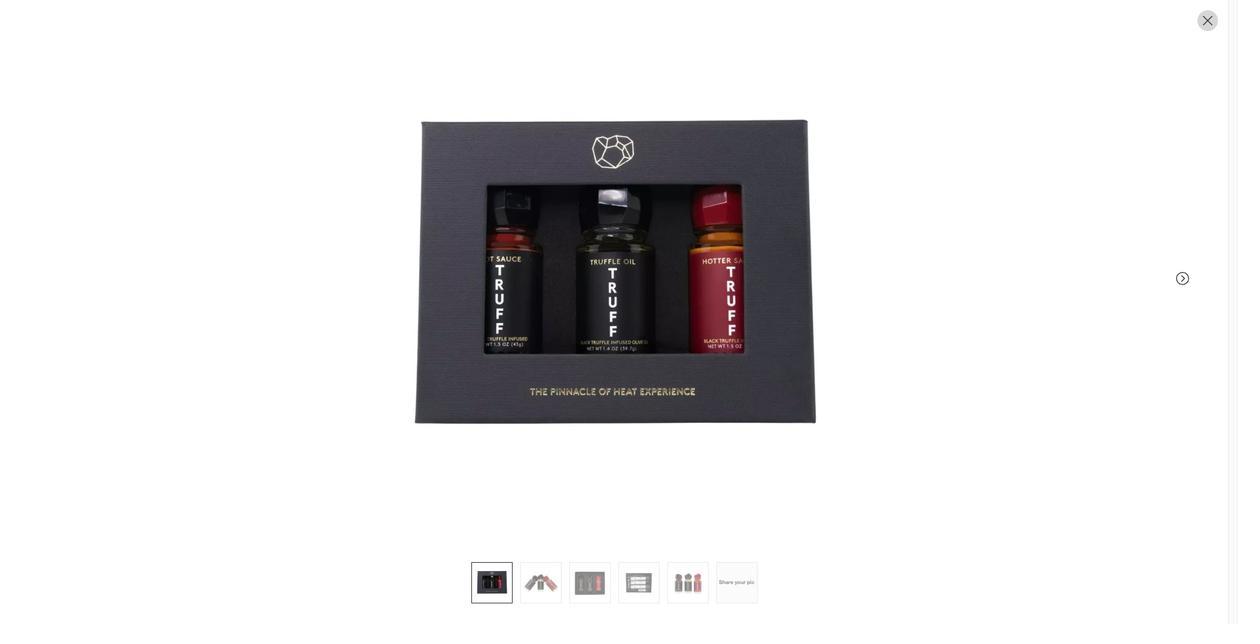 Task type: vqa. For each thing, say whether or not it's contained in the screenshot.
the topmost Ask
no



Task type: describe. For each thing, give the bounding box(es) containing it.
share your pic dialog
[[0, 0, 1239, 625]]

item
[[717, 255, 735, 266]]

shop
[[630, 162, 651, 173]]

truff hot sauce gift sets - 4.5oz/3pk, 2 of 6 image
[[521, 563, 561, 603]]

1
[[660, 255, 665, 266]]

/ounce
[[701, 220, 730, 231]]

check other stores
[[791, 354, 868, 365]]

add to cart
[[792, 410, 847, 423]]

see 1 deal for this item link
[[630, 252, 1056, 270]]

1 horizontal spatial baton
[[682, 353, 711, 366]]

your
[[735, 580, 746, 586]]

pick
[[630, 353, 651, 366]]

sauce
[[695, 177, 739, 195]]

1 vertical spatial 2
[[692, 373, 698, 386]]

up
[[654, 353, 667, 366]]

stores
[[843, 354, 868, 365]]

store
[[826, 373, 850, 386]]

share your pic
[[719, 580, 755, 586]]

$4.44
[[679, 220, 701, 231]]

share
[[719, 580, 734, 586]]

truff hot sauce gift sets - 4.5oz/3pk, 5 of 6 image
[[668, 563, 708, 603]]

all
[[654, 162, 663, 173]]

0 horizontal spatial at
[[630, 237, 638, 247]]

delivery as soon as 11am today
[[743, 308, 825, 333]]

1 vertical spatial within
[[662, 373, 689, 386]]

1 vertical spatial hours
[[701, 373, 727, 386]]

cart
[[827, 410, 847, 423]]

check other stores button
[[790, 353, 869, 367]]

to
[[814, 410, 824, 423]]

add to cart button
[[699, 402, 940, 431]]

0 vertical spatial advertisement region
[[163, 92, 1066, 123]]

see
[[642, 255, 658, 266]]

pick up at baton rouge siegen
[[630, 353, 782, 366]]

hot
[[666, 177, 691, 195]]

1 vertical spatial truff
[[630, 177, 661, 195]]

this
[[701, 255, 715, 266]]

as
[[774, 323, 782, 333]]

0 vertical spatial siegen
[[696, 237, 724, 247]]

hours inside pickup ready within 2 hours
[[692, 323, 711, 333]]

32 link
[[630, 198, 714, 213]]

baton rouge siegen button
[[682, 352, 782, 367]]

as
[[743, 323, 752, 333]]

32
[[691, 199, 701, 210]]

truff hot sauce gift sets - 4.5oz/3pk, 3 of 6 image inside image gallery element
[[391, 597, 599, 625]]



Task type: locate. For each thing, give the bounding box(es) containing it.
within down up
[[662, 373, 689, 386]]

0 horizontal spatial siegen
[[696, 237, 724, 247]]

within
[[663, 323, 683, 333], [662, 373, 689, 386]]

at
[[630, 237, 638, 247], [669, 353, 679, 366]]

gift
[[743, 177, 768, 195]]

1 vertical spatial rouge
[[714, 353, 746, 366]]

image gallery element
[[173, 161, 599, 625]]

baton right up
[[682, 353, 711, 366]]

share your pic button
[[717, 563, 758, 604]]

$19.99 ( $4.44 /ounce )
[[630, 215, 732, 233]]

pickup
[[638, 308, 672, 321]]

1 vertical spatial siegen
[[749, 353, 782, 366]]

1 vertical spatial baton
[[682, 353, 711, 366]]

rouge down (
[[667, 237, 693, 247]]

other
[[819, 354, 840, 365]]

0 vertical spatial ready
[[638, 323, 661, 333]]

truff hot sauce gift sets - 4.5oz/3pk, 3 of 6 image
[[570, 563, 610, 603], [391, 597, 599, 625]]

at baton rouge siegen
[[630, 237, 724, 247]]

today
[[805, 323, 825, 333]]

hours
[[692, 323, 711, 333], [701, 373, 727, 386]]

siegen up pickup
[[749, 353, 782, 366]]

within down the pickup
[[663, 323, 683, 333]]

1 vertical spatial advertisement region
[[630, 575, 1056, 624]]

at down $19.99
[[630, 237, 638, 247]]

ready
[[638, 323, 661, 333], [630, 373, 659, 386]]

1 horizontal spatial 2
[[692, 373, 698, 386]]

0 vertical spatial at
[[630, 237, 638, 247]]

1 horizontal spatial for
[[730, 373, 742, 386]]

ready inside pickup ready within 2 hours
[[638, 323, 661, 333]]

2 down 'pick up at baton rouge siegen'
[[692, 373, 698, 386]]

at right up
[[669, 353, 679, 366]]

ready within 2 hours for pickup inside the store
[[630, 373, 850, 386]]

soon
[[754, 323, 772, 333]]

0 vertical spatial 2
[[685, 323, 689, 333]]

truff right all
[[665, 162, 683, 173]]

within inside pickup ready within 2 hours
[[663, 323, 683, 333]]

0 vertical spatial hours
[[692, 323, 711, 333]]

1 horizontal spatial truff
[[665, 162, 683, 173]]

0 vertical spatial truff
[[665, 162, 683, 173]]

2
[[685, 323, 689, 333], [692, 373, 698, 386]]

sets
[[772, 177, 804, 195]]

0 horizontal spatial 2
[[685, 323, 689, 333]]

2 inside pickup ready within 2 hours
[[685, 323, 689, 333]]

add
[[792, 410, 811, 423]]

delivery
[[743, 308, 783, 321]]

1 vertical spatial for
[[730, 373, 742, 386]]

1 horizontal spatial rouge
[[714, 353, 746, 366]]

0 horizontal spatial for
[[687, 255, 698, 266]]

truff hot sauce gift sets - 4.5oz/3pk, 1 of 6 image
[[346, 10, 883, 547], [173, 161, 599, 587], [472, 563, 512, 603]]

(
[[677, 220, 679, 231]]

advertisement region
[[163, 92, 1066, 123], [630, 575, 1056, 624]]

shop all truff truff hot sauce gift sets - 4.5oz/3pk
[[630, 162, 886, 195]]

truff
[[665, 162, 683, 173], [630, 177, 661, 195]]

siegen down /ounce
[[696, 237, 724, 247]]

0 vertical spatial rouge
[[667, 237, 693, 247]]

hours up 'pick up at baton rouge siegen'
[[692, 323, 711, 333]]

4.5oz/3pk
[[818, 177, 886, 195]]

0 vertical spatial baton
[[640, 237, 664, 247]]

2 up 'pick up at baton rouge siegen'
[[685, 323, 689, 333]]

ready down "pick"
[[630, 373, 659, 386]]

1 vertical spatial ready
[[630, 373, 659, 386]]

pickup
[[745, 373, 776, 386]]

0 vertical spatial within
[[663, 323, 683, 333]]

deal
[[668, 255, 685, 266]]

$19.99
[[630, 215, 674, 233]]

rouge up ready within 2 hours for pickup inside the store
[[714, 353, 746, 366]]

-
[[808, 177, 814, 195]]

for left this
[[687, 255, 698, 266]]

rouge
[[667, 237, 693, 247], [714, 353, 746, 366]]

pic
[[747, 580, 755, 586]]

baton
[[640, 237, 664, 247], [682, 353, 711, 366]]

truff down shop
[[630, 177, 661, 195]]

truff hot sauce gift sets - 4.5oz/3pk, 4 of 6 image
[[619, 563, 659, 603]]

0 horizontal spatial rouge
[[667, 237, 693, 247]]

hours down 'pick up at baton rouge siegen'
[[701, 373, 727, 386]]

check
[[791, 354, 817, 365]]

see 1 deal for this item
[[642, 255, 735, 266]]

11am
[[784, 323, 803, 333]]

1 horizontal spatial siegen
[[749, 353, 782, 366]]

ready down the pickup
[[638, 323, 661, 333]]

for
[[687, 255, 698, 266], [730, 373, 742, 386]]

1 vertical spatial at
[[669, 353, 679, 366]]

0 horizontal spatial baton
[[640, 237, 664, 247]]

0 horizontal spatial truff
[[630, 177, 661, 195]]

for down baton rouge siegen button
[[730, 373, 742, 386]]

1 horizontal spatial at
[[669, 353, 679, 366]]

pickup ready within 2 hours
[[638, 308, 711, 333]]

0 vertical spatial for
[[687, 255, 698, 266]]

baton down $19.99
[[640, 237, 664, 247]]

the
[[809, 373, 824, 386]]

siegen
[[696, 237, 724, 247], [749, 353, 782, 366]]

)
[[730, 220, 732, 231]]

inside
[[779, 373, 806, 386]]



